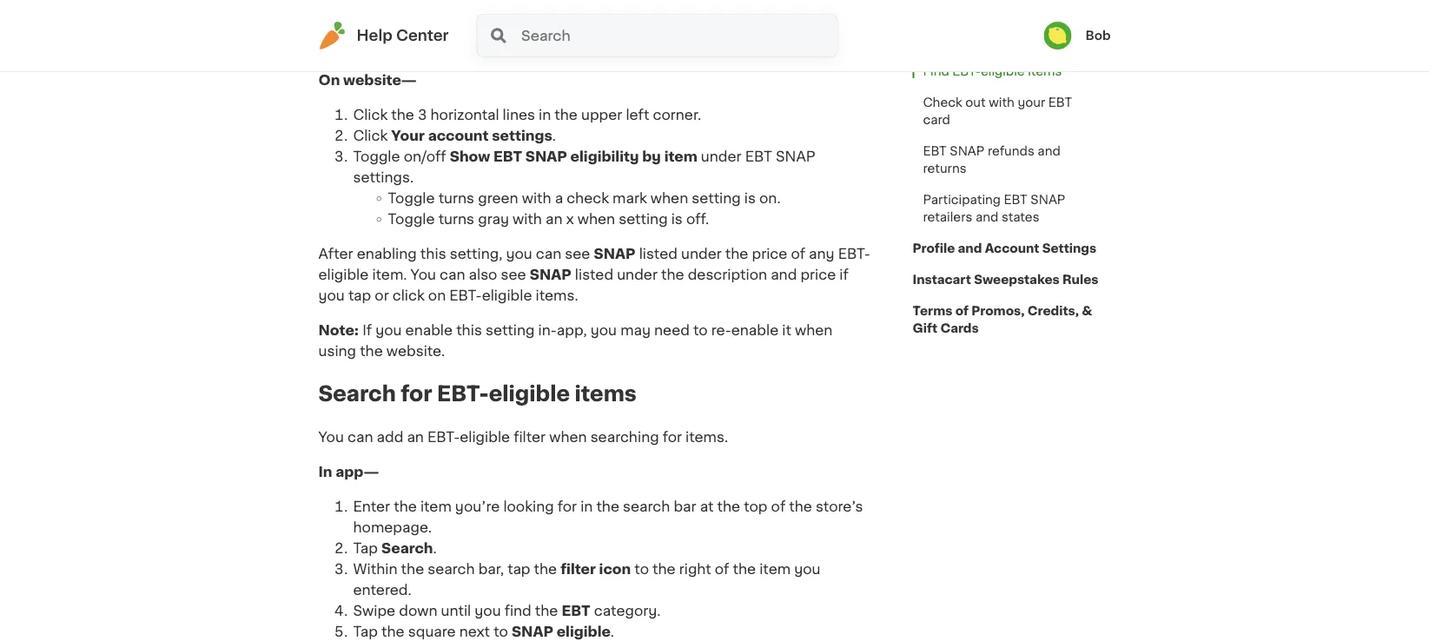 Task type: locate. For each thing, give the bounding box(es) containing it.
1 horizontal spatial tap
[[508, 563, 530, 577]]

top
[[744, 500, 768, 514]]

1 horizontal spatial see
[[565, 247, 590, 261]]

0 vertical spatial tap
[[348, 288, 371, 302]]

1 x from the top
[[566, 38, 574, 52]]

0 vertical spatial check
[[567, 17, 609, 31]]

you down store's
[[794, 563, 821, 577]]

0 vertical spatial green
[[478, 17, 518, 31]]

0 vertical spatial gray
[[478, 38, 509, 52]]

2 vertical spatial an
[[407, 431, 424, 445]]

2 vertical spatial for
[[558, 500, 577, 514]]

1 vertical spatial x
[[566, 212, 574, 226]]

price down any
[[801, 267, 836, 281]]

. inside click the 3 horizontal lines in the upper left corner. click your account settings .
[[552, 128, 556, 142]]

the
[[391, 108, 414, 121], [555, 108, 578, 121], [725, 247, 748, 261], [661, 267, 684, 281], [360, 344, 383, 358], [394, 500, 417, 514], [596, 500, 620, 514], [717, 500, 740, 514], [789, 500, 812, 514], [401, 563, 424, 577], [534, 563, 557, 577], [653, 563, 676, 577], [733, 563, 756, 577], [535, 604, 558, 618], [382, 625, 405, 639]]

the right right
[[733, 563, 756, 577]]

1 horizontal spatial .
[[552, 128, 556, 142]]

listed under the price of any ebt- eligible item. you can also see
[[318, 247, 871, 281]]

0 vertical spatial a
[[555, 17, 563, 31]]

enable up the website. on the bottom
[[405, 323, 453, 337]]

ebt- inside 'listed under the price of any ebt- eligible item. you can also see'
[[838, 247, 871, 261]]

you inside swipe down until you find the ebt category. tap the square next to snap eligible .
[[475, 604, 501, 618]]

1 on. from the top
[[759, 17, 781, 31]]

in
[[318, 465, 332, 479]]

green inside the under ebt snap settings. toggle turns green with a check mark when setting is on. toggle turns gray with an x when setting is off.
[[478, 191, 518, 205]]

turns right help
[[438, 17, 475, 31]]

items
[[1059, 17, 1093, 29], [1028, 65, 1062, 77], [575, 384, 637, 405]]

adding
[[1014, 17, 1056, 29]]

enter the item you're looking for in the search bar at the top of the store's homepage. tap search .
[[353, 500, 863, 556]]

green down toggle on/off show ebt snap eligibility by item at the left
[[478, 191, 518, 205]]

0 vertical spatial items
[[1059, 17, 1093, 29]]

mark
[[613, 17, 647, 31], [613, 191, 647, 205]]

1 vertical spatial an
[[546, 212, 563, 226]]

2 tap from the top
[[353, 625, 378, 639]]

of up cards
[[955, 305, 969, 317]]

price inside 'listed under the price of any ebt- eligible item. you can also see'
[[752, 247, 787, 261]]

items up your
[[1028, 65, 1062, 77]]

under inside listed under the description and price if you tap or click on ebt-eligible items.
[[617, 267, 658, 281]]

1 check from the top
[[567, 17, 609, 31]]

0 horizontal spatial enable
[[405, 323, 453, 337]]

. up toggle on/off show ebt snap eligibility by item at the left
[[552, 128, 556, 142]]

if
[[840, 267, 849, 281]]

0 horizontal spatial you
[[318, 431, 344, 445]]

listed under the description and price if you tap or click on ebt-eligible items.
[[318, 267, 849, 302]]

tap inside enter the item you're looking for in the search bar at the top of the store's homepage. tap search .
[[353, 542, 378, 556]]

0 vertical spatial click
[[353, 108, 388, 121]]

check inside the toggle turns green with a check mark when setting is on. toggle turns gray with an x when setting is off.
[[567, 17, 609, 31]]

a inside the under ebt snap settings. toggle turns green with a check mark when setting is on. toggle turns gray with an x when setting is off.
[[555, 191, 563, 205]]

0 horizontal spatial item
[[420, 500, 452, 514]]

to the right of the item you entered.
[[353, 563, 821, 597]]

ebt inside check out with your ebt card
[[1049, 96, 1072, 109]]

search inside enter the item you're looking for in the search bar at the top of the store's homepage. tap search .
[[382, 542, 433, 556]]

1 vertical spatial items.
[[686, 431, 728, 445]]

0 horizontal spatial price
[[752, 247, 787, 261]]

1 horizontal spatial item
[[664, 149, 698, 163]]

snap inside the under ebt snap settings. toggle turns green with a check mark when setting is on. toggle turns gray with an x when setting is off.
[[776, 149, 816, 163]]

3 turns from the top
[[438, 191, 475, 205]]

2 mark from the top
[[613, 191, 647, 205]]

the left right
[[653, 563, 676, 577]]

enable
[[405, 323, 453, 337], [731, 323, 779, 337]]

icon
[[599, 563, 631, 577]]

item.
[[372, 267, 407, 281]]

0 horizontal spatial listed
[[575, 267, 614, 281]]

2 turns from the top
[[438, 38, 475, 52]]

x inside the toggle turns green with a check mark when setting is on. toggle turns gray with an x when setting is off.
[[566, 38, 574, 52]]

green right center
[[478, 17, 518, 31]]

2 vertical spatial item
[[760, 563, 791, 577]]

and right refunds
[[1038, 145, 1061, 157]]

price
[[752, 247, 787, 261], [801, 267, 836, 281]]

looking
[[503, 500, 554, 514]]

2 gray from the top
[[478, 212, 509, 226]]

card
[[923, 114, 950, 126]]

to left re-
[[693, 323, 708, 337]]

in app—
[[318, 465, 379, 479]]

1 mark from the top
[[613, 17, 647, 31]]

and down participating
[[976, 211, 999, 223]]

0 horizontal spatial see
[[501, 267, 526, 281]]

1 vertical spatial .
[[433, 542, 437, 556]]

snap inside swipe down until you find the ebt category. tap the square next to snap eligible .
[[512, 625, 553, 639]]

1 vertical spatial for
[[663, 431, 682, 445]]

0 horizontal spatial items.
[[536, 288, 578, 302]]

search
[[318, 384, 396, 405], [382, 542, 433, 556]]

0 vertical spatial for
[[401, 384, 432, 405]]

1 vertical spatial in
[[581, 500, 593, 514]]

category.
[[594, 604, 661, 618]]

an up 'listed under the price of any ebt- eligible item. you can also see'
[[546, 212, 563, 226]]

tap left the or
[[348, 288, 371, 302]]

0 vertical spatial search
[[623, 500, 670, 514]]

0 horizontal spatial .
[[433, 542, 437, 556]]

filter left the 'icon'
[[561, 563, 596, 577]]

items up searching at the left bottom of the page
[[575, 384, 637, 405]]

you inside to the right of the item you entered.
[[794, 563, 821, 577]]

and inside listed under the description and price if you tap or click on ebt-eligible items.
[[771, 267, 797, 281]]

eligible down checkout
[[981, 65, 1025, 77]]

eligible
[[981, 65, 1025, 77], [318, 267, 369, 281], [482, 288, 532, 302], [489, 384, 570, 405], [460, 431, 510, 445], [557, 625, 611, 639]]

this up on
[[420, 247, 446, 261]]

0 vertical spatial x
[[566, 38, 574, 52]]

account
[[985, 242, 1040, 255]]

. down category.
[[611, 625, 614, 639]]

1 vertical spatial search
[[428, 563, 475, 577]]

turns up setting,
[[438, 212, 475, 226]]

enable left it
[[731, 323, 779, 337]]

2 vertical spatial can
[[348, 431, 373, 445]]

toggle
[[388, 17, 435, 31], [388, 38, 435, 52], [353, 149, 400, 163], [388, 191, 435, 205], [388, 212, 435, 226]]

Search search field
[[520, 15, 837, 56]]

a
[[555, 17, 563, 31], [555, 191, 563, 205]]

corner.
[[653, 108, 701, 121]]

2 horizontal spatial .
[[611, 625, 614, 639]]

1 enable from the left
[[405, 323, 453, 337]]

1 vertical spatial this
[[456, 323, 482, 337]]

item inside enter the item you're looking for in the search bar at the top of the store's homepage. tap search .
[[420, 500, 452, 514]]

to right the 'icon'
[[635, 563, 649, 577]]

an right add
[[407, 431, 424, 445]]

listed inside 'listed under the price of any ebt- eligible item. you can also see'
[[639, 247, 678, 261]]

1 tap from the top
[[353, 542, 378, 556]]

in-
[[538, 323, 557, 337]]

with inside check out with your ebt card
[[989, 96, 1015, 109]]

turns down show
[[438, 191, 475, 205]]

1 horizontal spatial you
[[411, 267, 436, 281]]

your
[[391, 128, 425, 142]]

you up next
[[475, 604, 501, 618]]

listed up app,
[[575, 267, 614, 281]]

item down top
[[760, 563, 791, 577]]

of inside to the right of the item you entered.
[[715, 563, 729, 577]]

1 horizontal spatial items.
[[686, 431, 728, 445]]

can up on
[[440, 267, 465, 281]]

the down if
[[360, 344, 383, 358]]

1 horizontal spatial to
[[635, 563, 649, 577]]

website—
[[343, 73, 417, 87]]

1 green from the top
[[478, 17, 518, 31]]

can inside 'listed under the price of any ebt- eligible item. you can also see'
[[440, 267, 465, 281]]

retailers
[[923, 211, 973, 223]]

an
[[546, 38, 563, 52], [546, 212, 563, 226], [407, 431, 424, 445]]

0 vertical spatial filter
[[514, 431, 546, 445]]

to right next
[[494, 625, 508, 639]]

0 vertical spatial this
[[420, 247, 446, 261]]

1 horizontal spatial this
[[456, 323, 482, 337]]

see inside 'listed under the price of any ebt- eligible item. you can also see'
[[501, 267, 526, 281]]

ebt inside swipe down until you find the ebt category. tap the square next to snap eligible .
[[562, 604, 591, 618]]

0 vertical spatial item
[[664, 149, 698, 163]]

1 vertical spatial search
[[382, 542, 433, 556]]

see up listed under the description and price if you tap or click on ebt-eligible items.
[[565, 247, 590, 261]]

replacing and adding items after checkout link
[[913, 7, 1111, 56]]

down
[[399, 604, 437, 618]]

the left description
[[661, 267, 684, 281]]

0 vertical spatial tap
[[353, 542, 378, 556]]

2 a from the top
[[555, 191, 563, 205]]

. up within the search bar, tap the filter icon
[[433, 542, 437, 556]]

0 vertical spatial off.
[[686, 38, 709, 52]]

help
[[357, 28, 393, 43]]

eligible inside swipe down until you find the ebt category. tap the square next to snap eligible .
[[557, 625, 611, 639]]

for right looking
[[558, 500, 577, 514]]

ebt- down also
[[449, 288, 482, 302]]

filter down search for ebt-eligible items
[[514, 431, 546, 445]]

click left your at top left
[[353, 128, 388, 142]]

2 enable from the left
[[731, 323, 779, 337]]

1 vertical spatial items
[[1028, 65, 1062, 77]]

click down on website—
[[353, 108, 388, 121]]

snap inside participating ebt snap retailers and states
[[1031, 194, 1066, 206]]

gift
[[913, 322, 938, 335]]

eligible down also
[[482, 288, 532, 302]]

with
[[522, 17, 551, 31], [513, 38, 542, 52], [989, 96, 1015, 109], [522, 191, 551, 205], [513, 212, 542, 226]]

of left any
[[791, 247, 805, 261]]

eligible down category.
[[557, 625, 611, 639]]

search left bar,
[[428, 563, 475, 577]]

within
[[353, 563, 398, 577]]

1 vertical spatial to
[[635, 563, 649, 577]]

1 vertical spatial item
[[420, 500, 452, 514]]

and inside ebt snap refunds and returns
[[1038, 145, 1061, 157]]

the up description
[[725, 247, 748, 261]]

search left bar
[[623, 500, 670, 514]]

under for price
[[681, 247, 722, 261]]

ebt- up if
[[838, 247, 871, 261]]

1 vertical spatial filter
[[561, 563, 596, 577]]

1 horizontal spatial listed
[[639, 247, 678, 261]]

help center
[[357, 28, 449, 43]]

items for find ebt-eligible items
[[1028, 65, 1062, 77]]

tap down swipe
[[353, 625, 378, 639]]

states
[[1002, 211, 1040, 223]]

search
[[623, 500, 670, 514], [428, 563, 475, 577]]

filter for when
[[514, 431, 546, 445]]

0 vertical spatial an
[[546, 38, 563, 52]]

0 vertical spatial listed
[[639, 247, 678, 261]]

1 vertical spatial mark
[[613, 191, 647, 205]]

you up in
[[318, 431, 344, 445]]

1 horizontal spatial for
[[558, 500, 577, 514]]

on. inside the toggle turns green with a check mark when setting is on. toggle turns gray with an x when setting is off.
[[759, 17, 781, 31]]

gray inside the toggle turns green with a check mark when setting is on. toggle turns gray with an x when setting is off.
[[478, 38, 509, 52]]

under down corner.
[[701, 149, 742, 163]]

participating ebt snap retailers and states
[[923, 194, 1066, 223]]

0 vertical spatial under
[[701, 149, 742, 163]]

1 vertical spatial you
[[318, 431, 344, 445]]

2 off. from the top
[[686, 212, 709, 226]]

search down homepage.
[[382, 542, 433, 556]]

1 horizontal spatial search
[[623, 500, 670, 514]]

when
[[651, 17, 688, 31], [578, 38, 615, 52], [651, 191, 688, 205], [578, 212, 615, 226], [795, 323, 833, 337], [549, 431, 587, 445]]

you
[[411, 267, 436, 281], [318, 431, 344, 445]]

2 x from the top
[[566, 212, 574, 226]]

off. up corner.
[[686, 38, 709, 52]]

0 vertical spatial items.
[[536, 288, 578, 302]]

items inside replacing and adding items after checkout
[[1059, 17, 1093, 29]]

0 horizontal spatial in
[[539, 108, 551, 121]]

listed up need
[[639, 247, 678, 261]]

0 vertical spatial can
[[536, 247, 562, 261]]

this down also
[[456, 323, 482, 337]]

1 vertical spatial gray
[[478, 212, 509, 226]]

can left add
[[348, 431, 373, 445]]

filter for icon
[[561, 563, 596, 577]]

you up the note:
[[318, 288, 345, 302]]

setting,
[[450, 247, 503, 261]]

1 vertical spatial see
[[501, 267, 526, 281]]

eligible inside listed under the description and price if you tap or click on ebt-eligible items.
[[482, 288, 532, 302]]

re-
[[711, 323, 731, 337]]

2 on. from the top
[[759, 191, 781, 205]]

in inside enter the item you're looking for in the search bar at the top of the store's homepage. tap search .
[[581, 500, 593, 514]]

and inside replacing and adding items after checkout
[[988, 17, 1011, 29]]

any
[[809, 247, 835, 261]]

mark inside the toggle turns green with a check mark when setting is on. toggle turns gray with an x when setting is off.
[[613, 17, 647, 31]]

of inside 'listed under the price of any ebt- eligible item. you can also see'
[[791, 247, 805, 261]]

user avatar image
[[1044, 22, 1072, 50]]

turns up horizontal
[[438, 38, 475, 52]]

in right lines
[[539, 108, 551, 121]]

find
[[923, 65, 950, 77]]

item left you're
[[420, 500, 452, 514]]

to
[[693, 323, 708, 337], [635, 563, 649, 577], [494, 625, 508, 639]]

for right searching at the left bottom of the page
[[663, 431, 682, 445]]

1 vertical spatial under
[[681, 247, 722, 261]]

1 vertical spatial green
[[478, 191, 518, 205]]

0 vertical spatial see
[[565, 247, 590, 261]]

under up description
[[681, 247, 722, 261]]

0 vertical spatial on.
[[759, 17, 781, 31]]

1 vertical spatial check
[[567, 191, 609, 205]]

items. up at
[[686, 431, 728, 445]]

1 a from the top
[[555, 17, 563, 31]]

can up listed under the description and price if you tap or click on ebt-eligible items.
[[536, 247, 562, 261]]

1 horizontal spatial in
[[581, 500, 593, 514]]

tap right bar,
[[508, 563, 530, 577]]

gray
[[478, 38, 509, 52], [478, 212, 509, 226]]

for down the website. on the bottom
[[401, 384, 432, 405]]

check inside the under ebt snap settings. toggle turns green with a check mark when setting is on. toggle turns gray with an x when setting is off.
[[567, 191, 609, 205]]

0 vertical spatial price
[[752, 247, 787, 261]]

items inside find ebt-eligible items link
[[1028, 65, 1062, 77]]

price inside listed under the description and price if you tap or click on ebt-eligible items.
[[801, 267, 836, 281]]

0 horizontal spatial for
[[401, 384, 432, 405]]

to inside swipe down until you find the ebt category. tap the square next to snap eligible .
[[494, 625, 508, 639]]

of right top
[[771, 500, 786, 514]]

an up click the 3 horizontal lines in the upper left corner. click your account settings .
[[546, 38, 563, 52]]

this inside if you enable this setting in-app, you may need to re-enable it when using the website.
[[456, 323, 482, 337]]

returns
[[923, 162, 967, 175]]

searching
[[591, 431, 659, 445]]

and inside participating ebt snap retailers and states
[[976, 211, 999, 223]]

ebt- down the website. on the bottom
[[437, 384, 489, 405]]

1 vertical spatial price
[[801, 267, 836, 281]]

0 horizontal spatial can
[[348, 431, 373, 445]]

price up description
[[752, 247, 787, 261]]

filter
[[514, 431, 546, 445], [561, 563, 596, 577]]

listed inside listed under the description and price if you tap or click on ebt-eligible items.
[[575, 267, 614, 281]]

the left upper
[[555, 108, 578, 121]]

gray up 'after enabling this setting, you can see snap'
[[478, 212, 509, 226]]

profile and account settings link
[[913, 233, 1097, 264]]

0 vertical spatial in
[[539, 108, 551, 121]]

and up checkout
[[988, 17, 1011, 29]]

. inside swipe down until you find the ebt category. tap the square next to snap eligible .
[[611, 625, 614, 639]]

search for ebt-eligible items
[[318, 384, 637, 405]]

items.
[[536, 288, 578, 302], [686, 431, 728, 445]]

2 vertical spatial to
[[494, 625, 508, 639]]

left
[[626, 108, 649, 121]]

you inside 'listed under the price of any ebt- eligible item. you can also see'
[[411, 267, 436, 281]]

click
[[353, 108, 388, 121], [353, 128, 388, 142]]

the up entered.
[[401, 563, 424, 577]]

on
[[318, 73, 340, 87]]

under up may
[[617, 267, 658, 281]]

1 horizontal spatial enable
[[731, 323, 779, 337]]

and up it
[[771, 267, 797, 281]]

3
[[418, 108, 427, 121]]

0 vertical spatial to
[[693, 323, 708, 337]]

instacart
[[913, 274, 971, 286]]

also
[[469, 267, 497, 281]]

is
[[744, 17, 756, 31], [671, 38, 683, 52], [744, 191, 756, 205], [671, 212, 683, 226]]

2 horizontal spatial to
[[693, 323, 708, 337]]

1 vertical spatial tap
[[508, 563, 530, 577]]

under inside 'listed under the price of any ebt- eligible item. you can also see'
[[681, 247, 722, 261]]

of inside terms of promos, credits, & gift cards
[[955, 305, 969, 317]]

ebt- inside listed under the description and price if you tap or click on ebt-eligible items.
[[449, 288, 482, 302]]

setting inside if you enable this setting in-app, you may need to re-enable it when using the website.
[[486, 323, 535, 337]]

2 check from the top
[[567, 191, 609, 205]]

.
[[552, 128, 556, 142], [433, 542, 437, 556], [611, 625, 614, 639]]

on.
[[759, 17, 781, 31], [759, 191, 781, 205]]

0 vertical spatial mark
[[613, 17, 647, 31]]

1 vertical spatial can
[[440, 267, 465, 281]]

the left 3
[[391, 108, 414, 121]]

settings
[[1042, 242, 1097, 255]]

items. up in-
[[536, 288, 578, 302]]

see
[[565, 247, 590, 261], [501, 267, 526, 281]]

0 vertical spatial you
[[411, 267, 436, 281]]

account
[[428, 128, 489, 142]]

and
[[988, 17, 1011, 29], [1038, 145, 1061, 157], [976, 211, 999, 223], [958, 242, 982, 255], [771, 267, 797, 281]]

tap
[[348, 288, 371, 302], [508, 563, 530, 577]]

snap inside ebt snap refunds and returns
[[950, 145, 985, 157]]

of right right
[[715, 563, 729, 577]]

1 vertical spatial off.
[[686, 212, 709, 226]]

search down using
[[318, 384, 396, 405]]

1 vertical spatial click
[[353, 128, 388, 142]]

x
[[566, 38, 574, 52], [566, 212, 574, 226]]

green
[[478, 17, 518, 31], [478, 191, 518, 205]]

tap up "within" on the left
[[353, 542, 378, 556]]

1 horizontal spatial can
[[440, 267, 465, 281]]

1 vertical spatial a
[[555, 191, 563, 205]]

instacart image
[[318, 22, 346, 50]]

in right looking
[[581, 500, 593, 514]]

item right by
[[664, 149, 698, 163]]

the right bar,
[[534, 563, 557, 577]]

items up bob on the top right of the page
[[1059, 17, 1093, 29]]

check out with your ebt card
[[923, 96, 1072, 126]]

1 horizontal spatial filter
[[561, 563, 596, 577]]

1 turns from the top
[[438, 17, 475, 31]]

off. up description
[[686, 212, 709, 226]]

1 vertical spatial tap
[[353, 625, 378, 639]]

tap inside swipe down until you find the ebt category. tap the square next to snap eligible .
[[353, 625, 378, 639]]

tap inside listed under the description and price if you tap or click on ebt-eligible items.
[[348, 288, 371, 302]]

1 gray from the top
[[478, 38, 509, 52]]

0 horizontal spatial search
[[428, 563, 475, 577]]

you up on
[[411, 267, 436, 281]]

gray right center
[[478, 38, 509, 52]]

the left store's
[[789, 500, 812, 514]]

to inside to the right of the item you entered.
[[635, 563, 649, 577]]

2 vertical spatial under
[[617, 267, 658, 281]]

2 horizontal spatial item
[[760, 563, 791, 577]]

. inside enter the item you're looking for in the search bar at the top of the store's homepage. tap search .
[[433, 542, 437, 556]]

1 off. from the top
[[686, 38, 709, 52]]

1 vertical spatial on.
[[759, 191, 781, 205]]

0 horizontal spatial tap
[[348, 288, 371, 302]]

1 vertical spatial listed
[[575, 267, 614, 281]]

ebt
[[1049, 96, 1072, 109], [923, 145, 947, 157], [493, 149, 522, 163], [745, 149, 772, 163], [1004, 194, 1028, 206], [562, 604, 591, 618]]

2 green from the top
[[478, 191, 518, 205]]

check
[[567, 17, 609, 31], [567, 191, 609, 205]]

0 vertical spatial .
[[552, 128, 556, 142]]

items for replacing and adding items after checkout
[[1059, 17, 1093, 29]]

you right if
[[376, 323, 402, 337]]

1 horizontal spatial price
[[801, 267, 836, 281]]

search inside enter the item you're looking for in the search bar at the top of the store's homepage. tap search .
[[623, 500, 670, 514]]



Task type: vqa. For each thing, say whether or not it's contained in the screenshot.


Task type: describe. For each thing, give the bounding box(es) containing it.
off. inside the under ebt snap settings. toggle turns green with a check mark when setting is on. toggle turns gray with an x when setting is off.
[[686, 212, 709, 226]]

on. inside the under ebt snap settings. toggle turns green with a check mark when setting is on. toggle turns gray with an x when setting is off.
[[759, 191, 781, 205]]

promos,
[[972, 305, 1025, 317]]

x inside the under ebt snap settings. toggle turns green with a check mark when setting is on. toggle turns gray with an x when setting is off.
[[566, 212, 574, 226]]

an inside the under ebt snap settings. toggle turns green with a check mark when setting is on. toggle turns gray with an x when setting is off.
[[546, 212, 563, 226]]

mark inside the under ebt snap settings. toggle turns green with a check mark when setting is on. toggle turns gray with an x when setting is off.
[[613, 191, 647, 205]]

participating
[[923, 194, 1001, 206]]

under inside the under ebt snap settings. toggle turns green with a check mark when setting is on. toggle turns gray with an x when setting is off.
[[701, 149, 742, 163]]

eligible up you can add an ebt-eligible filter when searching for items.
[[489, 384, 570, 405]]

entered.
[[353, 584, 412, 597]]

after
[[318, 247, 353, 261]]

4 turns from the top
[[438, 212, 475, 226]]

participating ebt snap retailers and states link
[[913, 184, 1111, 233]]

on website—
[[318, 73, 417, 87]]

2 vertical spatial items
[[575, 384, 637, 405]]

off. inside the toggle turns green with a check mark when setting is on. toggle turns gray with an x when setting is off.
[[686, 38, 709, 52]]

check
[[923, 96, 962, 109]]

may
[[620, 323, 651, 337]]

bar,
[[478, 563, 504, 577]]

ebt inside the under ebt snap settings. toggle turns green with a check mark when setting is on. toggle turns gray with an x when setting is off.
[[745, 149, 772, 163]]

by
[[642, 149, 661, 163]]

app—
[[336, 465, 379, 479]]

the inside listed under the description and price if you tap or click on ebt-eligible items.
[[661, 267, 684, 281]]

2 horizontal spatial can
[[536, 247, 562, 261]]

eligible inside 'listed under the price of any ebt- eligible item. you can also see'
[[318, 267, 369, 281]]

replacing
[[923, 17, 984, 29]]

at
[[700, 500, 714, 514]]

rules
[[1063, 274, 1099, 286]]

you inside listed under the description and price if you tap or click on ebt-eligible items.
[[318, 288, 345, 302]]

2 click from the top
[[353, 128, 388, 142]]

note:
[[318, 323, 359, 337]]

ebt inside participating ebt snap retailers and states
[[1004, 194, 1028, 206]]

swipe down until you find the ebt category. tap the square next to snap eligible .
[[353, 604, 661, 639]]

help center link
[[318, 22, 449, 50]]

square
[[408, 625, 456, 639]]

an inside the toggle turns green with a check mark when setting is on. toggle turns gray with an x when setting is off.
[[546, 38, 563, 52]]

under for description
[[617, 267, 658, 281]]

you left may
[[591, 323, 617, 337]]

1 click from the top
[[353, 108, 388, 121]]

checkout
[[955, 34, 1013, 46]]

check out with your ebt card link
[[913, 87, 1111, 136]]

sweepstakes
[[974, 274, 1060, 286]]

item inside to the right of the item you entered.
[[760, 563, 791, 577]]

eligible down search for ebt-eligible items
[[460, 431, 510, 445]]

profile and account settings
[[913, 242, 1097, 255]]

when inside if you enable this setting in-app, you may need to re-enable it when using the website.
[[795, 323, 833, 337]]

show
[[450, 149, 490, 163]]

toggle on/off show ebt snap eligibility by item
[[353, 149, 698, 163]]

add
[[377, 431, 403, 445]]

ebt- right find
[[953, 65, 981, 77]]

the inside 'listed under the price of any ebt- eligible item. you can also see'
[[725, 247, 748, 261]]

the inside if you enable this setting in-app, you may need to re-enable it when using the website.
[[360, 344, 383, 358]]

instacart sweepstakes rules
[[913, 274, 1099, 286]]

center
[[396, 28, 449, 43]]

under ebt snap settings. toggle turns green with a check mark when setting is on. toggle turns gray with an x when setting is off.
[[353, 149, 816, 226]]

replacing and adding items after checkout
[[923, 17, 1093, 46]]

you right setting,
[[506, 247, 532, 261]]

terms
[[913, 305, 953, 317]]

bar
[[674, 500, 696, 514]]

homepage.
[[353, 521, 432, 535]]

using
[[318, 344, 356, 358]]

on
[[428, 288, 446, 302]]

it
[[782, 323, 791, 337]]

the up the 'icon'
[[596, 500, 620, 514]]

after
[[923, 34, 952, 46]]

or
[[375, 288, 389, 302]]

of inside enter the item you're looking for in the search bar at the top of the store's homepage. tap search .
[[771, 500, 786, 514]]

settings
[[492, 128, 552, 142]]

within the search bar, tap the filter icon
[[353, 563, 631, 577]]

the down swipe
[[382, 625, 405, 639]]

the right find
[[535, 604, 558, 618]]

bob
[[1086, 30, 1111, 42]]

profile
[[913, 242, 955, 255]]

find ebt-eligible items
[[923, 65, 1062, 77]]

ebt snap refunds and returns
[[923, 145, 1061, 175]]

upper
[[581, 108, 622, 121]]

ebt snap refunds and returns link
[[913, 136, 1111, 184]]

description
[[688, 267, 767, 281]]

in inside click the 3 horizontal lines in the upper left corner. click your account settings .
[[539, 108, 551, 121]]

items. inside listed under the description and price if you tap or click on ebt-eligible items.
[[536, 288, 578, 302]]

ebt- right add
[[427, 431, 460, 445]]

settings.
[[353, 170, 414, 184]]

&
[[1082, 305, 1092, 317]]

horizontal
[[431, 108, 499, 121]]

instacart sweepstakes rules link
[[913, 264, 1099, 295]]

refunds
[[988, 145, 1035, 157]]

the up homepage.
[[394, 500, 417, 514]]

app,
[[557, 323, 587, 337]]

terms of promos, credits, & gift cards
[[913, 305, 1092, 335]]

terms of promos, credits, & gift cards link
[[913, 295, 1111, 344]]

enabling
[[357, 247, 417, 261]]

after enabling this setting, you can see snap
[[318, 247, 636, 261]]

if
[[362, 323, 372, 337]]

0 horizontal spatial this
[[420, 247, 446, 261]]

find
[[505, 604, 532, 618]]

store's
[[816, 500, 863, 514]]

gray inside the under ebt snap settings. toggle turns green with a check mark when setting is on. toggle turns gray with an x when setting is off.
[[478, 212, 509, 226]]

if you enable this setting in-app, you may need to re-enable it when using the website.
[[318, 323, 833, 358]]

listed for price
[[639, 247, 678, 261]]

for inside enter the item you're looking for in the search bar at the top of the store's homepage. tap search .
[[558, 500, 577, 514]]

lines
[[503, 108, 535, 121]]

to inside if you enable this setting in-app, you may need to re-enable it when using the website.
[[693, 323, 708, 337]]

ebt inside ebt snap refunds and returns
[[923, 145, 947, 157]]

swipe
[[353, 604, 395, 618]]

website.
[[386, 344, 445, 358]]

until
[[441, 604, 471, 618]]

cards
[[940, 322, 979, 335]]

2 horizontal spatial for
[[663, 431, 682, 445]]

a inside the toggle turns green with a check mark when setting is on. toggle turns gray with an x when setting is off.
[[555, 17, 563, 31]]

0 vertical spatial search
[[318, 384, 396, 405]]

you're
[[455, 500, 500, 514]]

out
[[966, 96, 986, 109]]

right
[[679, 563, 711, 577]]

click
[[393, 288, 425, 302]]

enter
[[353, 500, 390, 514]]

toggle turns green with a check mark when setting is on. toggle turns gray with an x when setting is off.
[[388, 17, 781, 52]]

the right at
[[717, 500, 740, 514]]

green inside the toggle turns green with a check mark when setting is on. toggle turns gray with an x when setting is off.
[[478, 17, 518, 31]]

and right the profile
[[958, 242, 982, 255]]

listed for description
[[575, 267, 614, 281]]



